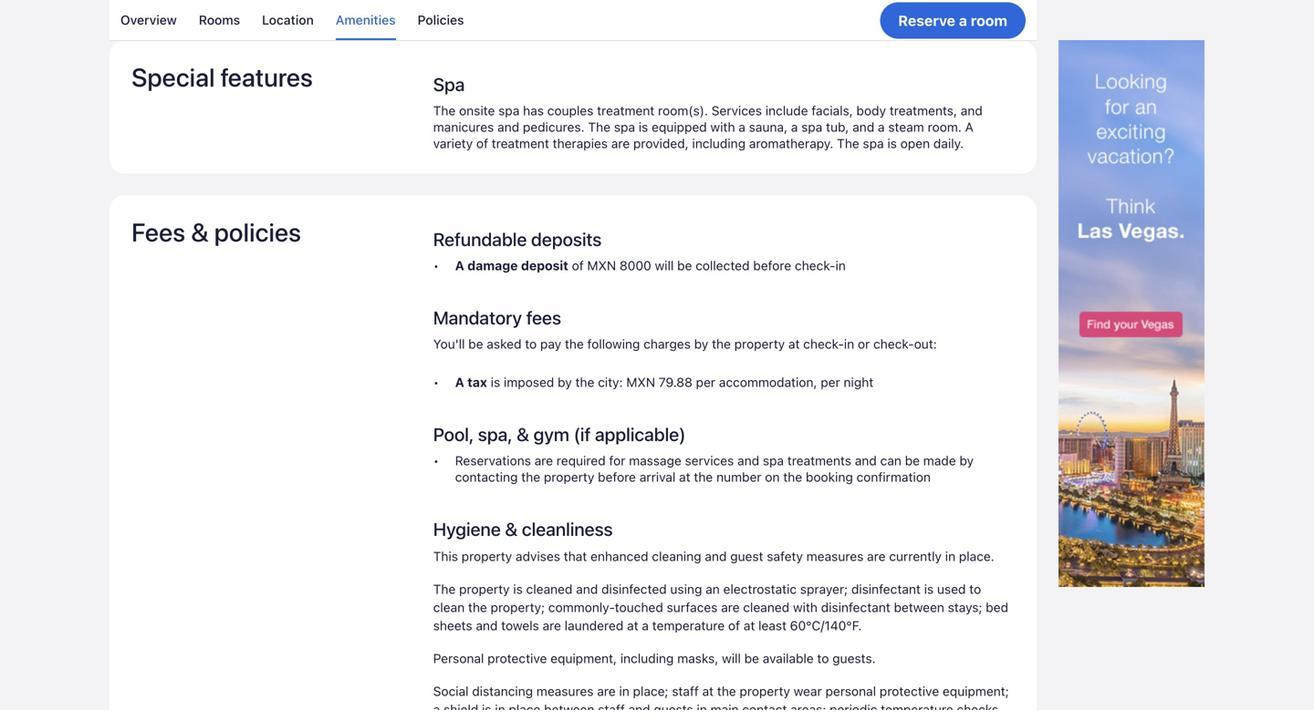 Task type: describe. For each thing, give the bounding box(es) containing it.
periodic
[[830, 703, 877, 711]]

hygiene & cleanliness
[[433, 519, 613, 540]]

this
[[433, 549, 458, 564]]

fees
[[526, 307, 561, 328]]

79.88
[[659, 375, 693, 390]]

and up commonly-
[[576, 582, 598, 597]]

in inside list item
[[836, 258, 846, 273]]

amenities link
[[336, 0, 396, 40]]

0 vertical spatial to
[[525, 337, 537, 352]]

and right manicures
[[497, 119, 519, 135]]

features
[[220, 62, 313, 92]]

reserve a room
[[898, 12, 1008, 29]]

fees
[[131, 217, 185, 247]]

reservations
[[455, 453, 531, 469]]

masks,
[[677, 652, 718, 667]]

policies
[[418, 12, 464, 27]]

1 vertical spatial disinfectant
[[821, 600, 890, 615]]

mandatory fees
[[433, 307, 561, 328]]

list item for fees & policies
[[433, 258, 1015, 274]]

& for policies
[[191, 217, 209, 247]]

least
[[758, 619, 787, 634]]

are right towels
[[543, 619, 561, 634]]

sauna,
[[749, 119, 788, 135]]

arrival
[[640, 470, 676, 485]]

room(s).
[[658, 103, 708, 118]]

the inside the property is cleaned and disinfected using an electrostatic sprayer; disinfectant is used to clean the property; commonly-touched surfaces are cleaned with disinfectant between stays; bed sheets and towels are laundered at a temperature of at least 60°c/140°f.
[[433, 582, 456, 597]]

0 vertical spatial cleaned
[[526, 582, 573, 597]]

policies
[[214, 217, 301, 247]]

at up the accommodation,
[[788, 337, 800, 352]]

at inside "social distancing measures are in place; staff at the property wear personal protective equipment; a shield is in place between staff and guests in main contact areas; periodic temperature check"
[[702, 684, 714, 699]]

by inside reservations are required for massage services and spa treatments and can be made by contacting the property before arrival at the number on the booking confirmation
[[960, 453, 974, 469]]

room
[[971, 12, 1008, 29]]

property;
[[491, 600, 545, 615]]

spa,
[[478, 424, 512, 445]]

amenities
[[336, 12, 396, 27]]

1 per from the left
[[696, 375, 716, 390]]

are inside spa the onsite spa has couples treatment room(s). services include facials, body treatments, and manicures and pedicures. the spa is equipped with a sauna, a spa tub, and a steam room. a variety of treatment therapies are provided, including aromatherapy. the spa is open daily.
[[611, 136, 630, 151]]

pedicures.
[[523, 119, 585, 135]]

the right pay
[[565, 337, 584, 352]]

a down services
[[739, 119, 746, 135]]

spa the onsite spa has couples treatment room(s). services include facials, body treatments, and manicures and pedicures. the spa is equipped with a sauna, a spa tub, and a steam room. a variety of treatment therapies are provided, including aromatherapy. the spa is open daily.
[[433, 73, 983, 151]]

manicures
[[433, 119, 494, 135]]

wear
[[794, 684, 822, 699]]

services
[[685, 453, 734, 469]]

rooms
[[199, 12, 240, 27]]

equipment,
[[550, 652, 617, 667]]

equipped
[[652, 119, 707, 135]]

collected
[[696, 258, 750, 273]]

2 out of 30 element
[[286, 0, 452, 19]]

1 horizontal spatial staff
[[672, 684, 699, 699]]

spa inside reservations are required for massage services and spa treatments and can be made by contacting the property before arrival at the number on the booking confirmation
[[763, 453, 784, 469]]

safety
[[767, 549, 803, 564]]

the inside "social distancing measures are in place; staff at the property wear personal protective equipment; a shield is in place between staff and guests in main contact areas; periodic temperature check"
[[717, 684, 736, 699]]

reservations are required for massage services and spa treatments and can be made by contacting the property before arrival at the number on the booking confirmation
[[455, 453, 974, 485]]

is right tax
[[491, 375, 500, 390]]

shield
[[444, 703, 478, 711]]

onsite
[[459, 103, 495, 118]]

fees & policies
[[131, 217, 301, 247]]

list item for mandatory fees
[[433, 375, 1015, 391]]

special
[[131, 62, 215, 92]]

clean
[[433, 600, 465, 615]]

a down the body
[[878, 119, 885, 135]]

that
[[564, 549, 587, 564]]

1 vertical spatial staff
[[598, 703, 625, 711]]

rooms link
[[199, 0, 240, 40]]

treatments,
[[890, 103, 957, 118]]

6 out of 30 image
[[1004, 0, 1148, 8]]

a inside spa the onsite spa has couples treatment room(s). services include facials, body treatments, and manicures and pedicures. the spa is equipped with a sauna, a spa tub, and a steam room. a variety of treatment therapies are provided, including aromatherapy. the spa is open daily.
[[965, 119, 974, 135]]

areas;
[[790, 703, 826, 711]]

a tax is imposed by the city: mxn 79.88 per accommodation, per night
[[455, 375, 874, 390]]

are inside "social distancing measures are in place; staff at the property wear personal protective equipment; a shield is in place between staff and guests in main contact areas; periodic temperature check"
[[597, 684, 616, 699]]

be left collected
[[677, 258, 692, 273]]

night
[[844, 375, 874, 390]]

services
[[712, 103, 762, 118]]

steam
[[888, 119, 924, 135]]

you'll
[[433, 337, 465, 352]]

and up the number
[[737, 453, 759, 469]]

has
[[523, 103, 544, 118]]

made
[[923, 453, 956, 469]]

hygiene
[[433, 519, 501, 540]]

cleanliness
[[522, 519, 613, 540]]

spa left "has"
[[498, 103, 520, 118]]

main
[[711, 703, 739, 711]]

social distancing measures are in place; staff at the property wear personal protective equipment; a shield is in place between staff and guests in main contact areas; periodic temperature check
[[433, 684, 1012, 711]]

pay
[[540, 337, 561, 352]]

60°c/140°f.
[[790, 619, 862, 634]]

0 horizontal spatial by
[[558, 375, 572, 390]]

are inside reservations are required for massage services and spa treatments and can be made by contacting the property before arrival at the number on the booking confirmation
[[534, 453, 553, 469]]

stays;
[[948, 600, 982, 615]]

massage
[[629, 453, 682, 469]]

and left guest
[[705, 549, 727, 564]]

property down hygiene
[[462, 549, 512, 564]]

personal
[[433, 652, 484, 667]]

8000
[[620, 258, 651, 273]]

advises
[[516, 549, 560, 564]]

the inside the property is cleaned and disinfected using an electrostatic sprayer; disinfectant is used to clean the property; commonly-touched surfaces are cleaned with disinfectant between stays; bed sheets and towels are laundered at a temperature of at least 60°c/140°f.
[[468, 600, 487, 615]]

and up room.
[[961, 103, 983, 118]]

accommodation,
[[719, 375, 817, 390]]

the up therapies
[[588, 119, 611, 135]]

a up aromatherapy.
[[791, 119, 798, 135]]

and down the body
[[853, 119, 874, 135]]

can
[[880, 453, 902, 469]]

at left the least
[[744, 619, 755, 634]]

with inside the property is cleaned and disinfected using an electrostatic sprayer; disinfectant is used to clean the property; commonly-touched surfaces are cleaned with disinfectant between stays; bed sheets and towels are laundered at a temperature of at least 60°c/140°f.
[[793, 600, 818, 615]]

provided,
[[633, 136, 689, 151]]

property inside reservations are required for massage services and spa treatments and can be made by contacting the property before arrival at the number on the booking confirmation
[[544, 470, 594, 485]]

0 horizontal spatial mxn
[[587, 258, 616, 273]]

enhanced
[[591, 549, 648, 564]]

refundable deposits
[[433, 229, 602, 250]]

& for cleanliness
[[505, 519, 518, 540]]

the down tub,
[[837, 136, 859, 151]]

be down mandatory
[[468, 337, 483, 352]]

following
[[587, 337, 640, 352]]

1 horizontal spatial to
[[817, 652, 829, 667]]

0 vertical spatial before
[[753, 258, 791, 273]]

0 vertical spatial disinfectant
[[851, 582, 921, 597]]

on
[[765, 470, 780, 485]]

therapies
[[553, 136, 608, 151]]



Task type: locate. For each thing, give the bounding box(es) containing it.
will right 8000
[[655, 258, 674, 273]]

1 vertical spatial treatment
[[492, 136, 549, 151]]

0 vertical spatial a
[[965, 119, 974, 135]]

1 horizontal spatial treatment
[[597, 103, 655, 118]]

0 horizontal spatial including
[[620, 652, 674, 667]]

confirmation
[[857, 470, 931, 485]]

mandatory
[[433, 307, 522, 328]]

you'll be asked to pay the following charges by the property at check-in or check-out:
[[433, 337, 937, 352]]

overview
[[120, 12, 177, 27]]

1 vertical spatial with
[[793, 600, 818, 615]]

1 horizontal spatial cleaned
[[743, 600, 790, 615]]

daily.
[[934, 136, 964, 151]]

0 vertical spatial by
[[694, 337, 708, 352]]

is left used
[[924, 582, 934, 597]]

and left the can
[[855, 453, 877, 469]]

cleaned up the least
[[743, 600, 790, 615]]

1 vertical spatial temperature
[[881, 703, 953, 711]]

& right spa, at the bottom of the page
[[517, 424, 529, 445]]

spa
[[498, 103, 520, 118], [614, 119, 635, 135], [801, 119, 823, 135], [863, 136, 884, 151], [763, 453, 784, 469]]

damage
[[467, 258, 518, 273]]

mxn right city:
[[626, 375, 655, 390]]

temperature down equipment;
[[881, 703, 953, 711]]

0 vertical spatial between
[[894, 600, 944, 615]]

0 vertical spatial including
[[692, 136, 746, 151]]

per right 79.88
[[696, 375, 716, 390]]

0 vertical spatial protective
[[487, 652, 547, 667]]

spa
[[433, 73, 465, 95]]

the property is cleaned and disinfected using an electrostatic sprayer; disinfectant is used to clean the property; commonly-touched surfaces are cleaned with disinfectant between stays; bed sheets and towels are laundered at a temperature of at least 60°c/140°f.
[[433, 582, 1008, 634]]

surfaces
[[667, 600, 718, 615]]

will
[[655, 258, 674, 273], [722, 652, 741, 667]]

imposed
[[504, 375, 554, 390]]

protective right personal
[[880, 684, 939, 699]]

1 horizontal spatial of
[[572, 258, 584, 273]]

treatment up provided,
[[597, 103, 655, 118]]

a damage deposit of mxn 8000 will be collected before check-in
[[455, 258, 846, 273]]

& up advises
[[505, 519, 518, 540]]

variety
[[433, 136, 473, 151]]

1 vertical spatial measures
[[537, 684, 594, 699]]

a inside the property is cleaned and disinfected using an electrostatic sprayer; disinfectant is used to clean the property; commonly-touched surfaces are cleaned with disinfectant between stays; bed sheets and towels are laundered at a temperature of at least 60°c/140°f.
[[642, 619, 649, 634]]

out:
[[914, 337, 937, 352]]

this property advises that enhanced cleaning and guest safety measures are currently in place.
[[433, 549, 995, 564]]

the right clean
[[468, 600, 487, 615]]

list item up you'll be asked to pay the following charges by the property at check-in or check-out: at the top of the page
[[433, 258, 1015, 274]]

location link
[[262, 0, 314, 40]]

between inside "social distancing measures are in place; staff at the property wear personal protective equipment; a shield is in place between staff and guests in main contact areas; periodic temperature check"
[[544, 703, 595, 711]]

1 horizontal spatial protective
[[880, 684, 939, 699]]

is
[[639, 119, 648, 135], [887, 136, 897, 151], [491, 375, 500, 390], [513, 582, 523, 597], [924, 582, 934, 597], [482, 703, 492, 711]]

a left room
[[959, 12, 967, 29]]

treatment down "has"
[[492, 136, 549, 151]]

list item containing a tax
[[433, 375, 1015, 391]]

0 horizontal spatial will
[[655, 258, 674, 273]]

spa up provided,
[[614, 119, 635, 135]]

mxn left 8000
[[587, 258, 616, 273]]

(if
[[574, 424, 591, 445]]

including down services
[[692, 136, 746, 151]]

1 out of 30 element
[[110, 0, 275, 19]]

available
[[763, 652, 814, 667]]

to
[[525, 337, 537, 352], [969, 582, 981, 597], [817, 652, 829, 667]]

property up "contact" in the right bottom of the page
[[740, 684, 790, 699]]

0 horizontal spatial per
[[696, 375, 716, 390]]

a down social
[[433, 703, 440, 711]]

2 horizontal spatial of
[[728, 619, 740, 634]]

a inside button
[[959, 12, 967, 29]]

couples
[[547, 103, 594, 118]]

at right arrival
[[679, 470, 690, 485]]

property inside "social distancing measures are in place; staff at the property wear personal protective equipment; a shield is in place between staff and guests in main contact areas; periodic temperature check"
[[740, 684, 790, 699]]

0 horizontal spatial cleaned
[[526, 582, 573, 597]]

disinfectant
[[851, 582, 921, 597], [821, 600, 890, 615]]

by right imposed
[[558, 375, 572, 390]]

1 horizontal spatial temperature
[[881, 703, 953, 711]]

bed
[[986, 600, 1008, 615]]

between inside the property is cleaned and disinfected using an electrostatic sprayer; disinfectant is used to clean the property; commonly-touched surfaces are cleaned with disinfectant between stays; bed sheets and towels are laundered at a temperature of at least 60°c/140°f.
[[894, 600, 944, 615]]

6 out of 30 element
[[993, 0, 1159, 19]]

1 horizontal spatial between
[[894, 600, 944, 615]]

reserve a room button
[[880, 2, 1026, 39]]

to left guests.
[[817, 652, 829, 667]]

refundable
[[433, 229, 527, 250]]

the up clean
[[433, 582, 456, 597]]

is down distancing
[[482, 703, 492, 711]]

1 vertical spatial will
[[722, 652, 741, 667]]

to inside the property is cleaned and disinfected using an electrostatic sprayer; disinfectant is used to clean the property; commonly-touched surfaces are cleaned with disinfectant between stays; bed sheets and towels are laundered at a temperature of at least 60°c/140°f.
[[969, 582, 981, 597]]

of inside spa the onsite spa has couples treatment room(s). services include facials, body treatments, and manicures and pedicures. the spa is equipped with a sauna, a spa tub, and a steam room. a variety of treatment therapies are provided, including aromatherapy. the spa is open daily.
[[476, 136, 488, 151]]

1 horizontal spatial will
[[722, 652, 741, 667]]

in
[[836, 258, 846, 273], [844, 337, 854, 352], [945, 549, 956, 564], [619, 684, 630, 699], [495, 703, 505, 711], [697, 703, 707, 711]]

the right the charges
[[712, 337, 731, 352]]

is up property;
[[513, 582, 523, 597]]

0 horizontal spatial between
[[544, 703, 595, 711]]

at up main
[[702, 684, 714, 699]]

to left pay
[[525, 337, 537, 352]]

pool, spa, & gym (if applicable)
[[433, 424, 686, 445]]

property inside the property is cleaned and disinfected using an electrostatic sprayer; disinfectant is used to clean the property; commonly-touched surfaces are cleaned with disinfectant between stays; bed sheets and towels are laundered at a temperature of at least 60°c/140°f.
[[459, 582, 510, 597]]

1 vertical spatial including
[[620, 652, 674, 667]]

guests
[[654, 703, 693, 711]]

be right the can
[[905, 453, 920, 469]]

commonly-
[[548, 600, 615, 615]]

before
[[753, 258, 791, 273], [598, 470, 636, 485]]

used
[[937, 582, 966, 597]]

0 vertical spatial list item
[[433, 258, 1015, 274]]

1 horizontal spatial with
[[793, 600, 818, 615]]

special features
[[131, 62, 313, 92]]

1 horizontal spatial per
[[821, 375, 840, 390]]

place.
[[959, 549, 995, 564]]

per
[[696, 375, 716, 390], [821, 375, 840, 390]]

list item down you'll be asked to pay the following charges by the property at check-in or check-out: at the top of the page
[[433, 375, 1015, 391]]

are down electrostatic
[[721, 600, 740, 615]]

are left currently
[[867, 549, 886, 564]]

0 horizontal spatial with
[[710, 119, 735, 135]]

0 vertical spatial measures
[[806, 549, 864, 564]]

5 out of 30 image
[[827, 0, 971, 8]]

1 horizontal spatial by
[[694, 337, 708, 352]]

0 vertical spatial treatment
[[597, 103, 655, 118]]

disinfectant down currently
[[851, 582, 921, 597]]

1 horizontal spatial including
[[692, 136, 746, 151]]

property up property;
[[459, 582, 510, 597]]

electrostatic
[[723, 582, 797, 597]]

tub,
[[826, 119, 849, 135]]

list
[[110, 0, 1037, 40]]

equipment;
[[943, 684, 1009, 699]]

reservations are required for massage services and spa treatments and can be made by contacting the property before arrival at the number on the booking confirmation list item
[[433, 453, 1015, 486]]

list item containing a damage deposit
[[433, 258, 1015, 274]]

measures down equipment, in the bottom left of the page
[[537, 684, 594, 699]]

overview link
[[120, 0, 177, 40]]

the up main
[[717, 684, 736, 699]]

deposit
[[521, 258, 568, 273]]

touched
[[615, 600, 663, 615]]

list containing overview
[[110, 0, 1037, 40]]

0 vertical spatial temperature
[[652, 619, 725, 634]]

1 vertical spatial mxn
[[626, 375, 655, 390]]

0 horizontal spatial temperature
[[652, 619, 725, 634]]

are down the gym
[[534, 453, 553, 469]]

1 vertical spatial between
[[544, 703, 595, 711]]

by right the charges
[[694, 337, 708, 352]]

protective down towels
[[487, 652, 547, 667]]

0 vertical spatial staff
[[672, 684, 699, 699]]

2 vertical spatial &
[[505, 519, 518, 540]]

at down touched
[[627, 619, 638, 634]]

1 horizontal spatial measures
[[806, 549, 864, 564]]

number
[[716, 470, 762, 485]]

will right masks,
[[722, 652, 741, 667]]

cleaned down advises
[[526, 582, 573, 597]]

temperature inside the property is cleaned and disinfected using an electrostatic sprayer; disinfectant is used to clean the property; commonly-touched surfaces are cleaned with disinfectant between stays; bed sheets and towels are laundered at a temperature of at least 60°c/140°f.
[[652, 619, 725, 634]]

charges
[[644, 337, 691, 352]]

1 vertical spatial cleaned
[[743, 600, 790, 615]]

1 vertical spatial protective
[[880, 684, 939, 699]]

0 horizontal spatial of
[[476, 136, 488, 151]]

and
[[961, 103, 983, 118], [497, 119, 519, 135], [853, 119, 874, 135], [737, 453, 759, 469], [855, 453, 877, 469], [705, 549, 727, 564], [576, 582, 598, 597], [476, 619, 498, 634], [628, 703, 650, 711]]

0 horizontal spatial treatment
[[492, 136, 549, 151]]

pool,
[[433, 424, 474, 445]]

treatments
[[787, 453, 851, 469]]

before down "for"
[[598, 470, 636, 485]]

1 list item from the top
[[433, 258, 1015, 274]]

2 vertical spatial a
[[455, 375, 464, 390]]

be left available
[[744, 652, 759, 667]]

0 vertical spatial &
[[191, 217, 209, 247]]

of inside the property is cleaned and disinfected using an electrostatic sprayer; disinfectant is used to clean the property; commonly-touched surfaces are cleaned with disinfectant between stays; bed sheets and towels are laundered at a temperature of at least 60°c/140°f.
[[728, 619, 740, 634]]

with inside spa the onsite spa has couples treatment room(s). services include facials, body treatments, and manicures and pedicures. the spa is equipped with a sauna, a spa tub, and a steam room. a variety of treatment therapies are provided, including aromatherapy. the spa is open daily.
[[710, 119, 735, 135]]

including up place;
[[620, 652, 674, 667]]

or
[[858, 337, 870, 352]]

using
[[670, 582, 702, 597]]

measures inside "social distancing measures are in place; staff at the property wear personal protective equipment; a shield is in place between staff and guests in main contact areas; periodic temperature check"
[[537, 684, 594, 699]]

2 list item from the top
[[433, 375, 1015, 391]]

1 vertical spatial by
[[558, 375, 572, 390]]

1 vertical spatial list item
[[433, 375, 1015, 391]]

1 vertical spatial &
[[517, 424, 529, 445]]

tax
[[467, 375, 487, 390]]

are
[[611, 136, 630, 151], [534, 453, 553, 469], [867, 549, 886, 564], [721, 600, 740, 615], [543, 619, 561, 634], [597, 684, 616, 699]]

gym
[[533, 424, 569, 445]]

a left tax
[[455, 375, 464, 390]]

spa up on
[[763, 453, 784, 469]]

& right the fees
[[191, 217, 209, 247]]

2 horizontal spatial to
[[969, 582, 981, 597]]

measures up 'sprayer;'
[[806, 549, 864, 564]]

of left the least
[[728, 619, 740, 634]]

a down touched
[[642, 619, 649, 634]]

property down required
[[544, 470, 594, 485]]

a left damage
[[455, 258, 464, 273]]

5 out of 30 element
[[816, 0, 982, 19]]

the right on
[[783, 470, 802, 485]]

sheets
[[433, 619, 472, 634]]

1 vertical spatial before
[[598, 470, 636, 485]]

0 vertical spatial mxn
[[587, 258, 616, 273]]

&
[[191, 217, 209, 247], [517, 424, 529, 445], [505, 519, 518, 540]]

by right "made"
[[960, 453, 974, 469]]

the up manicures
[[433, 103, 456, 118]]

0 horizontal spatial before
[[598, 470, 636, 485]]

is up provided,
[[639, 119, 648, 135]]

is inside "social distancing measures are in place; staff at the property wear personal protective equipment; a shield is in place between staff and guests in main contact areas; periodic temperature check"
[[482, 703, 492, 711]]

personal
[[825, 684, 876, 699]]

2 vertical spatial to
[[817, 652, 829, 667]]

2 vertical spatial of
[[728, 619, 740, 634]]

at inside reservations are required for massage services and spa treatments and can be made by contacting the property before arrival at the number on the booking confirmation
[[679, 470, 690, 485]]

a right room.
[[965, 119, 974, 135]]

city:
[[598, 375, 623, 390]]

guest
[[730, 549, 763, 564]]

include
[[765, 103, 808, 118]]

a for fees & policies
[[455, 258, 464, 273]]

of down manicures
[[476, 136, 488, 151]]

staff up guests
[[672, 684, 699, 699]]

staff
[[672, 684, 699, 699], [598, 703, 625, 711]]

be inside reservations are required for massage services and spa treatments and can be made by contacting the property before arrival at the number on the booking confirmation
[[905, 453, 920, 469]]

place
[[509, 703, 541, 711]]

an
[[706, 582, 720, 597]]

property up the accommodation,
[[734, 337, 785, 352]]

distancing
[[472, 684, 533, 699]]

2 per from the left
[[821, 375, 840, 390]]

1 horizontal spatial mxn
[[626, 375, 655, 390]]

0 vertical spatial will
[[655, 258, 674, 273]]

social
[[433, 684, 469, 699]]

a for mandatory fees
[[455, 375, 464, 390]]

policies link
[[418, 0, 464, 40]]

0 horizontal spatial measures
[[537, 684, 594, 699]]

temperature inside "social distancing measures are in place; staff at the property wear personal protective equipment; a shield is in place between staff and guests in main contact areas; periodic temperature check"
[[881, 703, 953, 711]]

including inside spa the onsite spa has couples treatment room(s). services include facials, body treatments, and manicures and pedicures. the spa is equipped with a sauna, a spa tub, and a steam room. a variety of treatment therapies are provided, including aromatherapy. the spa is open daily.
[[692, 136, 746, 151]]

sprayer;
[[800, 582, 848, 597]]

1 vertical spatial a
[[455, 258, 464, 273]]

the left city:
[[575, 375, 594, 390]]

per left night
[[821, 375, 840, 390]]

0 horizontal spatial to
[[525, 337, 537, 352]]

spa down the body
[[863, 136, 884, 151]]

to up stays;
[[969, 582, 981, 597]]

0 horizontal spatial staff
[[598, 703, 625, 711]]

and down place;
[[628, 703, 650, 711]]

are down equipment, in the bottom left of the page
[[597, 684, 616, 699]]

0 horizontal spatial protective
[[487, 652, 547, 667]]

protective inside "social distancing measures are in place; staff at the property wear personal protective equipment; a shield is in place between staff and guests in main contact areas; periodic temperature check"
[[880, 684, 939, 699]]

spa left tub,
[[801, 119, 823, 135]]

mxn
[[587, 258, 616, 273], [626, 375, 655, 390]]

and left towels
[[476, 619, 498, 634]]

before inside reservations are required for massage services and spa treatments and can be made by contacting the property before arrival at the number on the booking confirmation
[[598, 470, 636, 485]]

staff down equipment, in the bottom left of the page
[[598, 703, 625, 711]]

with down 'sprayer;'
[[793, 600, 818, 615]]

contact
[[742, 703, 787, 711]]

the down reservations
[[521, 470, 540, 485]]

disinfectant up 60°c/140°f.
[[821, 600, 890, 615]]

of down deposits
[[572, 258, 584, 273]]

2 horizontal spatial by
[[960, 453, 974, 469]]

with down services
[[710, 119, 735, 135]]

room.
[[928, 119, 962, 135]]

place;
[[633, 684, 669, 699]]

and inside "social distancing measures are in place; staff at the property wear personal protective equipment; a shield is in place between staff and guests in main contact areas; periodic temperature check"
[[628, 703, 650, 711]]

is down steam on the top of the page
[[887, 136, 897, 151]]

are right therapies
[[611, 136, 630, 151]]

reserve
[[898, 12, 956, 29]]

1 horizontal spatial before
[[753, 258, 791, 273]]

1 vertical spatial to
[[969, 582, 981, 597]]

body
[[857, 103, 886, 118]]

between down used
[[894, 600, 944, 615]]

the down services
[[694, 470, 713, 485]]

list item
[[433, 258, 1015, 274], [433, 375, 1015, 391]]

1 vertical spatial of
[[572, 258, 584, 273]]

aromatherapy.
[[749, 136, 833, 151]]

a inside "social distancing measures are in place; staff at the property wear personal protective equipment; a shield is in place between staff and guests in main contact areas; periodic temperature check"
[[433, 703, 440, 711]]

currently
[[889, 549, 942, 564]]

for
[[609, 453, 625, 469]]

cleaned
[[526, 582, 573, 597], [743, 600, 790, 615]]

0 vertical spatial of
[[476, 136, 488, 151]]

0 vertical spatial with
[[710, 119, 735, 135]]

2 vertical spatial by
[[960, 453, 974, 469]]



Task type: vqa. For each thing, say whether or not it's contained in the screenshot.
Sign in dropdown button Sign
no



